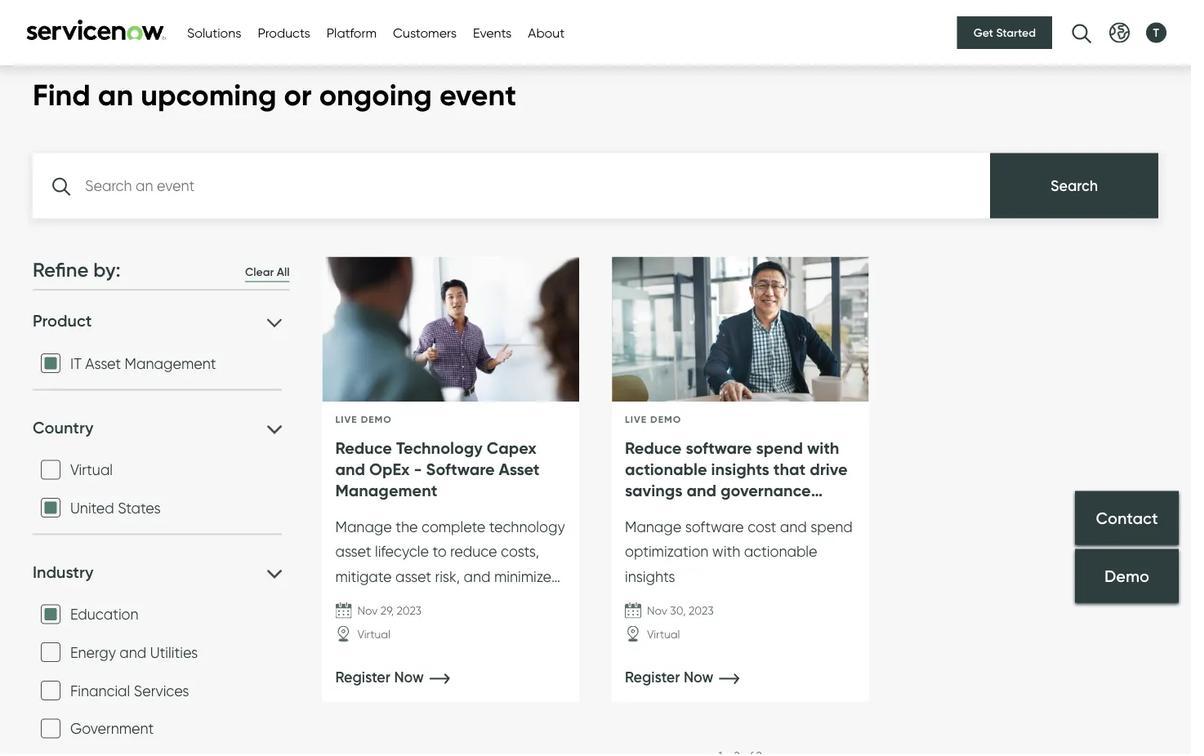 Task type: describe. For each thing, give the bounding box(es) containing it.
product
[[33, 311, 92, 332]]

clear
[[245, 265, 274, 280]]

started
[[996, 25, 1036, 40]]

governance
[[721, 481, 811, 502]]

it
[[70, 355, 82, 373]]

and up financial services
[[120, 645, 146, 663]]

it asset management option
[[41, 354, 60, 374]]

get started link
[[957, 16, 1053, 49]]

software for optimization
[[685, 518, 744, 536]]

all
[[277, 265, 290, 280]]

management inside reduce technology capex and opex - software asset management
[[335, 481, 437, 502]]

with inside manage software cost and spend optimization with actionable insights
[[712, 543, 740, 561]]

united states
[[70, 500, 161, 518]]

energy and utilities
[[70, 645, 198, 663]]

0 vertical spatial management
[[125, 355, 216, 373]]

software for insights
[[686, 439, 752, 459]]

live demo for reduce technology capex and opex - software asset management
[[335, 414, 392, 426]]

optimization
[[625, 543, 709, 561]]

complete
[[422, 518, 486, 536]]

or
[[284, 77, 312, 113]]

technology
[[489, 518, 565, 536]]

manage the complete technology asset lifecycle to reduce costs, mitigate asset risk, and minimize license complexities nov 29, 2023
[[335, 518, 565, 619]]

about
[[528, 25, 565, 40]]

0 horizontal spatial asset
[[335, 543, 371, 561]]

united
[[70, 500, 114, 518]]

events
[[473, 25, 512, 40]]

0 horizontal spatial virtual
[[70, 462, 113, 480]]

the
[[396, 518, 418, 536]]

lifecycle
[[375, 543, 429, 561]]

actionable inside reduce software spend with actionable insights that drive savings and governance across your saas & onprem licenses
[[625, 460, 707, 480]]

find
[[33, 77, 91, 113]]

costs,
[[501, 543, 539, 561]]

that
[[774, 460, 806, 480]]

utilities
[[150, 645, 198, 663]]

complexities
[[385, 593, 469, 611]]

education option
[[41, 606, 60, 625]]

manage software cost and spend optimization with actionable insights
[[625, 518, 853, 586]]

government option
[[41, 720, 60, 739]]

live for reduce software spend with actionable insights that drive savings and governance across your saas & onprem licenses
[[625, 414, 647, 426]]

energy and utilities option
[[41, 644, 60, 663]]

industry
[[33, 563, 93, 583]]

services
[[134, 683, 189, 701]]

demo for technology
[[361, 414, 392, 426]]

30,
[[670, 605, 686, 619]]

financial
[[70, 683, 130, 701]]

manage for optimization
[[625, 518, 682, 536]]

products button
[[258, 23, 310, 42]]

manage for lifecycle
[[335, 518, 392, 536]]

across
[[625, 502, 674, 523]]

minimize
[[494, 568, 552, 586]]

license
[[335, 593, 381, 611]]

servicenow image
[[25, 19, 168, 40]]

software
[[426, 460, 495, 480]]

get started
[[974, 25, 1036, 40]]

demo for software
[[651, 414, 682, 426]]

1 vertical spatial asset
[[396, 568, 431, 586]]

clear all
[[245, 265, 290, 280]]

capex
[[487, 439, 537, 459]]

reduce for actionable
[[625, 439, 682, 459]]

-
[[414, 460, 422, 480]]

2023 inside the manage the complete technology asset lifecycle to reduce costs, mitigate asset risk, and minimize license complexities nov 29, 2023
[[397, 605, 422, 619]]

spend inside reduce software spend with actionable insights that drive savings and governance across your saas & onprem licenses
[[756, 439, 803, 459]]

saas
[[715, 502, 755, 523]]

states
[[118, 500, 161, 518]]

2 nov from the left
[[647, 605, 668, 619]]

get
[[974, 25, 994, 40]]

actionable inside manage software cost and spend optimization with actionable insights
[[744, 543, 818, 561]]

reduce
[[450, 543, 497, 561]]

refine
[[33, 258, 89, 282]]

&
[[759, 502, 770, 523]]



Task type: vqa. For each thing, say whether or not it's contained in the screenshot.
Clear
yes



Task type: locate. For each thing, give the bounding box(es) containing it.
reduce technology capex and opex - software asset management
[[335, 439, 540, 502]]

and up your
[[687, 481, 717, 502]]

Search an event search field
[[33, 154, 990, 219]]

2 manage from the left
[[625, 518, 682, 536]]

country button
[[33, 418, 282, 439]]

0 horizontal spatial management
[[125, 355, 216, 373]]

0 horizontal spatial manage
[[335, 518, 392, 536]]

and inside reduce technology capex and opex - software asset management
[[335, 460, 365, 480]]

0 horizontal spatial nov
[[358, 605, 378, 619]]

and left opex
[[335, 460, 365, 480]]

2023 right 29,
[[397, 605, 422, 619]]

0 vertical spatial with
[[807, 439, 840, 459]]

reduce
[[335, 439, 392, 459], [625, 439, 682, 459]]

manage
[[335, 518, 392, 536], [625, 518, 682, 536]]

nov left 29,
[[358, 605, 378, 619]]

1 vertical spatial software
[[685, 518, 744, 536]]

spend inside manage software cost and spend optimization with actionable insights
[[811, 518, 853, 536]]

1 demo from the left
[[361, 414, 392, 426]]

cost
[[748, 518, 777, 536]]

refine by:
[[33, 258, 121, 282]]

2 horizontal spatial virtual
[[647, 629, 680, 642]]

risk,
[[435, 568, 460, 586]]

technology
[[396, 439, 483, 459]]

drive
[[810, 460, 848, 480]]

1 2023 from the left
[[397, 605, 422, 619]]

1 nov from the left
[[358, 605, 378, 619]]

1 vertical spatial insights
[[625, 568, 675, 586]]

by:
[[93, 258, 121, 282]]

insights inside reduce software spend with actionable insights that drive savings and governance across your saas & onprem licenses
[[711, 460, 770, 480]]

solutions button
[[187, 23, 241, 42]]

an
[[98, 77, 133, 113]]

0 horizontal spatial 2023
[[397, 605, 422, 619]]

0 horizontal spatial insights
[[625, 568, 675, 586]]

insights inside manage software cost and spend optimization with actionable insights
[[625, 568, 675, 586]]

clear all button
[[245, 264, 290, 283]]

with down saas on the right of the page
[[712, 543, 740, 561]]

1 vertical spatial spend
[[811, 518, 853, 536]]

energy
[[70, 645, 116, 663]]

virtual up "united"
[[70, 462, 113, 480]]

actionable down cost
[[744, 543, 818, 561]]

manage inside manage software cost and spend optimization with actionable insights
[[625, 518, 682, 536]]

0 horizontal spatial actionable
[[625, 460, 707, 480]]

software inside reduce software spend with actionable insights that drive savings and governance across your saas & onprem licenses
[[686, 439, 752, 459]]

savings
[[625, 481, 683, 502]]

1 horizontal spatial virtual
[[358, 629, 391, 642]]

2023
[[397, 605, 422, 619], [689, 605, 714, 619]]

virtual for reduce technology capex and opex - software asset management
[[358, 629, 391, 642]]

asset down lifecycle
[[396, 568, 431, 586]]

and right cost
[[780, 518, 807, 536]]

0 vertical spatial spend
[[756, 439, 803, 459]]

software
[[686, 439, 752, 459], [685, 518, 744, 536]]

virtual down 30,
[[647, 629, 680, 642]]

with up drive
[[807, 439, 840, 459]]

spend down drive
[[811, 518, 853, 536]]

0 horizontal spatial reduce
[[335, 439, 392, 459]]

0 vertical spatial asset
[[335, 543, 371, 561]]

with inside reduce software spend with actionable insights that drive savings and governance across your saas & onprem licenses
[[807, 439, 840, 459]]

onprem
[[774, 502, 835, 523]]

1 horizontal spatial spend
[[811, 518, 853, 536]]

education
[[70, 606, 139, 624]]

licenses
[[625, 524, 685, 544]]

1 live from the left
[[335, 414, 358, 426]]

customers
[[393, 25, 457, 40]]

1 live demo from the left
[[335, 414, 392, 426]]

reduce inside reduce technology capex and opex - software asset management
[[335, 439, 392, 459]]

demo up opex
[[361, 414, 392, 426]]

1 manage from the left
[[335, 518, 392, 536]]

software left cost
[[685, 518, 744, 536]]

0 vertical spatial software
[[686, 439, 752, 459]]

and down reduce
[[464, 568, 491, 586]]

industry button
[[33, 562, 282, 584]]

live demo for reduce software spend with actionable insights that drive savings and governance across your saas & onprem licenses
[[625, 414, 682, 426]]

country
[[33, 418, 93, 438]]

asset inside reduce technology capex and opex - software asset management
[[499, 460, 540, 480]]

financial services
[[70, 683, 189, 701]]

0 vertical spatial asset
[[85, 355, 121, 373]]

nov
[[358, 605, 378, 619], [647, 605, 668, 619]]

0 horizontal spatial live demo
[[335, 414, 392, 426]]

opex
[[369, 460, 410, 480]]

and inside reduce software spend with actionable insights that drive savings and governance across your saas & onprem licenses
[[687, 481, 717, 502]]

1 horizontal spatial asset
[[499, 460, 540, 480]]

live demo up "savings"
[[625, 414, 682, 426]]

reduce for opex
[[335, 439, 392, 459]]

actionable up "savings"
[[625, 460, 707, 480]]

products
[[258, 25, 310, 40]]

government
[[70, 721, 154, 739]]

1 horizontal spatial live demo
[[625, 414, 682, 426]]

0 horizontal spatial with
[[712, 543, 740, 561]]

1 reduce from the left
[[335, 439, 392, 459]]

0 horizontal spatial asset
[[85, 355, 121, 373]]

reduce up "savings"
[[625, 439, 682, 459]]

1 horizontal spatial nov
[[647, 605, 668, 619]]

asset right it on the top of page
[[85, 355, 121, 373]]

customers button
[[393, 23, 457, 42]]

asset
[[335, 543, 371, 561], [396, 568, 431, 586]]

1 horizontal spatial management
[[335, 481, 437, 502]]

live demo
[[335, 414, 392, 426], [625, 414, 682, 426]]

management down the product dropdown button
[[125, 355, 216, 373]]

1 horizontal spatial asset
[[396, 568, 431, 586]]

0 horizontal spatial live
[[335, 414, 358, 426]]

2 2023 from the left
[[689, 605, 714, 619]]

virtual
[[70, 462, 113, 480], [358, 629, 391, 642], [647, 629, 680, 642]]

29,
[[381, 605, 394, 619]]

live
[[335, 414, 358, 426], [625, 414, 647, 426]]

find an upcoming or ongoing event
[[33, 77, 516, 113]]

your
[[678, 502, 711, 523]]

2 live from the left
[[625, 414, 647, 426]]

virtual option
[[41, 461, 60, 480]]

asset up mitigate
[[335, 543, 371, 561]]

product button
[[33, 311, 282, 332]]

about button
[[528, 23, 565, 42]]

management
[[125, 355, 216, 373], [335, 481, 437, 502]]

virtual for reduce software spend with actionable insights that drive savings and governance across your saas & onprem licenses
[[647, 629, 680, 642]]

and inside manage software cost and spend optimization with actionable insights
[[780, 518, 807, 536]]

and
[[335, 460, 365, 480], [687, 481, 717, 502], [780, 518, 807, 536], [464, 568, 491, 586], [120, 645, 146, 663]]

live demo up opex
[[335, 414, 392, 426]]

nov 30, 2023
[[647, 605, 714, 619]]

platform
[[327, 25, 377, 40]]

2 demo from the left
[[651, 414, 682, 426]]

reduce inside reduce software spend with actionable insights that drive savings and governance across your saas & onprem licenses
[[625, 439, 682, 459]]

1 horizontal spatial actionable
[[744, 543, 818, 561]]

manage up the optimization
[[625, 518, 682, 536]]

0 vertical spatial actionable
[[625, 460, 707, 480]]

nov inside the manage the complete technology asset lifecycle to reduce costs, mitigate asset risk, and minimize license complexities nov 29, 2023
[[358, 605, 378, 619]]

insights down the optimization
[[625, 568, 675, 586]]

2 reduce from the left
[[625, 439, 682, 459]]

1 vertical spatial actionable
[[744, 543, 818, 561]]

and inside the manage the complete technology asset lifecycle to reduce costs, mitigate asset risk, and minimize license complexities nov 29, 2023
[[464, 568, 491, 586]]

software up governance in the right of the page
[[686, 439, 752, 459]]

solutions
[[187, 25, 241, 40]]

asset
[[85, 355, 121, 373], [499, 460, 540, 480]]

with
[[807, 439, 840, 459], [712, 543, 740, 561]]

mitigate
[[335, 568, 392, 586]]

manage left the
[[335, 518, 392, 536]]

reduce up opex
[[335, 439, 392, 459]]

insights
[[711, 460, 770, 480], [625, 568, 675, 586]]

2023 right 30,
[[689, 605, 714, 619]]

manage inside the manage the complete technology asset lifecycle to reduce costs, mitigate asset risk, and minimize license complexities nov 29, 2023
[[335, 518, 392, 536]]

1 horizontal spatial reduce
[[625, 439, 682, 459]]

asset down the capex
[[499, 460, 540, 480]]

financial services option
[[41, 682, 60, 701]]

actionable
[[625, 460, 707, 480], [744, 543, 818, 561]]

it asset management
[[70, 355, 216, 373]]

1 horizontal spatial with
[[807, 439, 840, 459]]

spend up that
[[756, 439, 803, 459]]

united states option
[[41, 499, 60, 519]]

demo
[[361, 414, 392, 426], [651, 414, 682, 426]]

spend
[[756, 439, 803, 459], [811, 518, 853, 536]]

nov left 30,
[[647, 605, 668, 619]]

1 vertical spatial with
[[712, 543, 740, 561]]

1 horizontal spatial 2023
[[689, 605, 714, 619]]

reduce software spend with actionable insights that drive savings and governance across your saas & onprem licenses
[[625, 439, 848, 544]]

upcoming
[[141, 77, 277, 113]]

software inside manage software cost and spend optimization with actionable insights
[[685, 518, 744, 536]]

None button
[[990, 154, 1159, 219]]

virtual down 29,
[[358, 629, 391, 642]]

0 horizontal spatial demo
[[361, 414, 392, 426]]

live for reduce technology capex and opex - software asset management
[[335, 414, 358, 426]]

to
[[433, 543, 447, 561]]

events button
[[473, 23, 512, 42]]

1 horizontal spatial manage
[[625, 518, 682, 536]]

event
[[440, 77, 516, 113]]

demo up "savings"
[[651, 414, 682, 426]]

1 horizontal spatial live
[[625, 414, 647, 426]]

2 live demo from the left
[[625, 414, 682, 426]]

management down opex
[[335, 481, 437, 502]]

insights up governance in the right of the page
[[711, 460, 770, 480]]

0 horizontal spatial spend
[[756, 439, 803, 459]]

1 horizontal spatial insights
[[711, 460, 770, 480]]

platform button
[[327, 23, 377, 42]]

1 vertical spatial management
[[335, 481, 437, 502]]

0 vertical spatial insights
[[711, 460, 770, 480]]

1 horizontal spatial demo
[[651, 414, 682, 426]]

1 vertical spatial asset
[[499, 460, 540, 480]]

ongoing
[[319, 77, 432, 113]]



